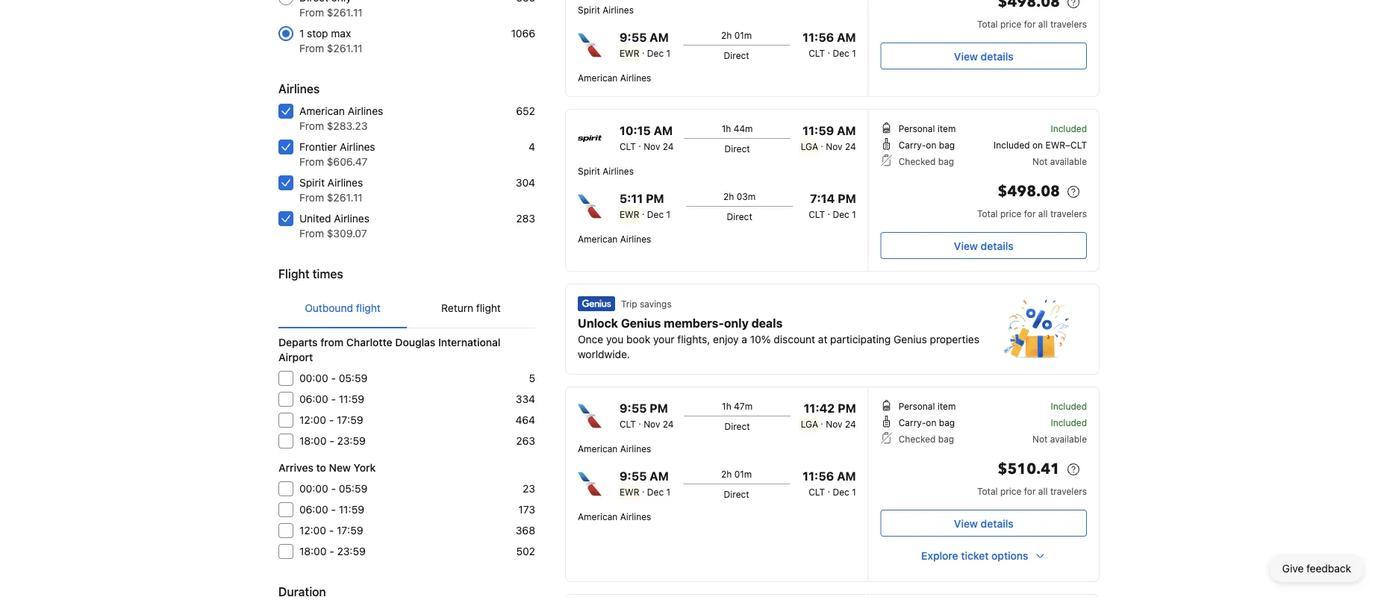 Task type: vqa. For each thing, say whether or not it's contained in the screenshot.


Task type: describe. For each thing, give the bounding box(es) containing it.
lga for $498.08
[[801, 141, 818, 152]]

11:59 am lga . nov 24
[[801, 124, 856, 152]]

$261.11 inside 1 stop max from $261.11
[[327, 42, 363, 55]]

clt inside the 9:55 pm clt . nov 24
[[620, 419, 636, 429]]

3 american airlines from the top
[[578, 444, 651, 454]]

03m
[[737, 191, 756, 202]]

1066
[[511, 27, 535, 40]]

departs from charlotte douglas international airport
[[278, 336, 501, 364]]

652
[[516, 105, 535, 117]]

9:55 inside the 9:55 pm clt . nov 24
[[620, 401, 647, 416]]

283
[[516, 212, 535, 225]]

international
[[438, 336, 501, 349]]

7:14
[[810, 192, 835, 206]]

details for $498.08
[[981, 240, 1014, 252]]

discount
[[774, 333, 815, 346]]

2h for $510.41
[[721, 469, 732, 479]]

flight
[[278, 267, 310, 281]]

24 for 11:42 pm
[[845, 419, 856, 429]]

nov for 11:42
[[826, 419, 843, 429]]

1h 44m
[[722, 123, 753, 134]]

1 view details button from the top
[[881, 43, 1087, 69]]

return flight button
[[407, 289, 535, 328]]

2 11:56 am clt . dec 1 from the top
[[803, 469, 856, 497]]

book
[[626, 333, 650, 346]]

2 9:55 am ewr . dec 1 from the top
[[620, 469, 671, 497]]

. inside 11:59 am lga . nov 24
[[821, 138, 823, 149]]

24 for 10:15 am
[[663, 141, 674, 152]]

18:00 for departs from charlotte douglas international airport
[[299, 435, 327, 447]]

1 from from the top
[[299, 6, 324, 19]]

06:00 - 11:59 for to
[[299, 504, 364, 516]]

1 american airlines from the top
[[578, 72, 651, 83]]

flight times
[[278, 267, 343, 281]]

17:59 for new
[[337, 525, 363, 537]]

enjoy
[[713, 333, 739, 346]]

personal for $510.41
[[899, 401, 935, 411]]

24 for 11:59 am
[[845, 141, 856, 152]]

united
[[299, 212, 331, 225]]

at
[[818, 333, 828, 346]]

3 9:55 from the top
[[620, 469, 647, 483]]

334
[[516, 393, 535, 405]]

ewr–clt
[[1046, 140, 1087, 150]]

view details button for $498.08
[[881, 232, 1087, 259]]

from inside 1 stop max from $261.11
[[299, 42, 324, 55]]

lga for $510.41
[[801, 419, 818, 429]]

1 price from the top
[[1000, 19, 1022, 29]]

1 2h 01m from the top
[[721, 30, 752, 40]]

- for 464
[[329, 414, 334, 426]]

1h for $498.08
[[722, 123, 731, 134]]

united airlines from $309.07
[[299, 212, 370, 240]]

11:59 for arrives to new york
[[339, 504, 364, 516]]

stop
[[307, 27, 328, 40]]

pm for 7:14 pm
[[838, 192, 856, 206]]

00:00 for arrives
[[299, 483, 328, 495]]

$510.41
[[998, 459, 1060, 480]]

available for $498.08
[[1050, 156, 1087, 167]]

tab list containing outbound flight
[[278, 289, 535, 329]]

9:55 pm clt . nov 24
[[620, 401, 674, 429]]

4
[[529, 141, 535, 153]]

1 view details from the top
[[954, 50, 1014, 62]]

06:00 - 11:59 for from
[[299, 393, 364, 405]]

1 all from the top
[[1038, 19, 1048, 29]]

nov for 9:55
[[644, 419, 660, 429]]

05:59 for charlotte
[[339, 372, 368, 385]]

frontier airlines from $606.47
[[299, 141, 375, 168]]

view details for $510.41
[[954, 517, 1014, 530]]

arrives
[[278, 462, 314, 474]]

1 spirit airlines from the top
[[578, 4, 634, 15]]

travelers for $510.41
[[1050, 486, 1087, 497]]

trip
[[621, 299, 637, 309]]

5:11 pm ewr . dec 1
[[620, 192, 671, 220]]

unlock
[[578, 316, 618, 330]]

$283.23
[[327, 120, 368, 132]]

18:00 - 23:59 for to
[[299, 545, 366, 558]]

only
[[724, 316, 749, 330]]

flight for outbound flight
[[356, 302, 381, 314]]

1 inside 5:11 pm ewr . dec 1
[[666, 209, 671, 220]]

- for 368
[[329, 525, 334, 537]]

not for $498.08
[[1033, 156, 1048, 167]]

am inside "10:15 am clt . nov 24"
[[654, 124, 673, 138]]

airlines inside frontier airlines from $606.47
[[340, 141, 375, 153]]

checked bag for $498.08
[[899, 156, 954, 167]]

outbound
[[305, 302, 353, 314]]

savings
[[640, 299, 672, 309]]

outbound flight
[[305, 302, 381, 314]]

douglas
[[395, 336, 436, 349]]

total for $510.41
[[977, 486, 998, 497]]

return
[[441, 302, 473, 314]]

10:15 am clt . nov 24
[[620, 124, 674, 152]]

details for $510.41
[[981, 517, 1014, 530]]

5:11
[[620, 192, 643, 206]]

arrives to new york
[[278, 462, 376, 474]]

12:00 - 17:59 for from
[[299, 414, 363, 426]]

once
[[578, 333, 603, 346]]

am inside 11:59 am lga . nov 24
[[837, 124, 856, 138]]

members-
[[664, 316, 724, 330]]

1 stop max from $261.11
[[299, 27, 363, 55]]

from $261.11
[[299, 6, 363, 19]]

to
[[316, 462, 326, 474]]

2h 03m
[[724, 191, 756, 202]]

11:59 for departs from charlotte douglas international airport
[[339, 393, 364, 405]]

flights,
[[677, 333, 710, 346]]

. inside the 9:55 pm clt . nov 24
[[639, 416, 641, 426]]

1h 47m
[[722, 401, 753, 411]]

2 2h 01m from the top
[[721, 469, 752, 479]]

1 ewr from the top
[[620, 48, 640, 58]]

502
[[516, 545, 535, 558]]

$261.11 inside spirit airlines from $261.11
[[327, 192, 363, 204]]

263
[[516, 435, 535, 447]]

personal for $498.08
[[899, 123, 935, 134]]

17:59 for charlotte
[[337, 414, 363, 426]]

11:59 inside 11:59 am lga . nov 24
[[803, 124, 834, 138]]

4 american airlines from the top
[[578, 511, 651, 522]]

trip savings
[[621, 299, 672, 309]]

york
[[354, 462, 376, 474]]

. inside 5:11 pm ewr . dec 1
[[642, 206, 645, 217]]

00:00 for departs
[[299, 372, 328, 385]]

price for $510.41
[[1000, 486, 1022, 497]]

explore ticket options button
[[881, 543, 1087, 570]]

carry- for $510.41
[[899, 417, 926, 428]]

dec inside 7:14 pm clt . dec 1
[[833, 209, 850, 220]]

return flight
[[441, 302, 501, 314]]

1 view from the top
[[954, 50, 978, 62]]

1 11:56 from the top
[[803, 30, 834, 44]]

1h for $510.41
[[722, 401, 732, 411]]

not available for $510.41
[[1033, 434, 1087, 444]]

5
[[529, 372, 535, 385]]

unlock genius members-only deals once you book your flights, enjoy a 10% discount at participating genius properties worldwide.
[[578, 316, 980, 361]]

00:00 - 05:59 for to
[[299, 483, 368, 495]]

flight for return flight
[[476, 302, 501, 314]]

12:00 for arrives
[[299, 525, 326, 537]]

explore ticket options
[[921, 550, 1029, 562]]

12:00 - 17:59 for to
[[299, 525, 363, 537]]

item for $498.08
[[938, 123, 956, 134]]

1 horizontal spatial genius
[[894, 333, 927, 346]]

10:15
[[620, 124, 651, 138]]

give feedback button
[[1271, 556, 1363, 582]]

368
[[516, 525, 535, 537]]

checked for $510.41
[[899, 434, 936, 444]]

departs
[[278, 336, 318, 349]]

deals
[[752, 316, 783, 330]]

$606.47
[[327, 156, 368, 168]]

explore
[[921, 550, 958, 562]]

give feedback
[[1282, 563, 1351, 575]]

checked bag for $510.41
[[899, 434, 954, 444]]

44m
[[734, 123, 753, 134]]

173
[[518, 504, 535, 516]]



Task type: locate. For each thing, give the bounding box(es) containing it.
1 00:00 - 05:59 from the top
[[299, 372, 368, 385]]

lga down 11:42
[[801, 419, 818, 429]]

11:59 up 7:14
[[803, 124, 834, 138]]

nov for 10:15
[[644, 141, 660, 152]]

00:00 - 05:59 down from
[[299, 372, 368, 385]]

1 vertical spatial view
[[954, 240, 978, 252]]

travelers for $498.08
[[1050, 208, 1087, 219]]

from up stop
[[299, 6, 324, 19]]

price for $498.08
[[1000, 208, 1022, 219]]

1 personal from the top
[[899, 123, 935, 134]]

feedback
[[1307, 563, 1351, 575]]

1 17:59 from the top
[[337, 414, 363, 426]]

3 from from the top
[[299, 120, 324, 132]]

12:00 - 17:59 up arrives to new york
[[299, 414, 363, 426]]

on for $510.41
[[926, 417, 937, 428]]

12:00 - 17:59 down arrives to new york
[[299, 525, 363, 537]]

$510.41 region
[[881, 458, 1087, 485]]

11:59 down charlotte
[[339, 393, 364, 405]]

1 inside 1 stop max from $261.11
[[299, 27, 304, 40]]

10%
[[750, 333, 771, 346]]

1 vertical spatial available
[[1050, 434, 1087, 444]]

from for frontier airlines
[[299, 156, 324, 168]]

1 vertical spatial travelers
[[1050, 208, 1087, 219]]

17:59
[[337, 414, 363, 426], [337, 525, 363, 537]]

2 from from the top
[[299, 42, 324, 55]]

2 $261.11 from the top
[[327, 42, 363, 55]]

0 vertical spatial 17:59
[[337, 414, 363, 426]]

all for $498.08
[[1038, 208, 1048, 219]]

0 horizontal spatial flight
[[356, 302, 381, 314]]

- for 334
[[331, 393, 336, 405]]

ticket
[[961, 550, 989, 562]]

2 $498.08 region from the top
[[881, 180, 1087, 207]]

2 checked bag from the top
[[899, 434, 954, 444]]

airlines inside united airlines from $309.07
[[334, 212, 370, 225]]

personal item
[[899, 123, 956, 134], [899, 401, 956, 411]]

. inside 7:14 pm clt . dec 1
[[828, 206, 830, 217]]

1 vertical spatial checked
[[899, 434, 936, 444]]

1 total from the top
[[977, 19, 998, 29]]

1 vertical spatial 00:00
[[299, 483, 328, 495]]

1 06:00 from the top
[[299, 393, 328, 405]]

2 12:00 - 17:59 from the top
[[299, 525, 363, 537]]

0 vertical spatial 18:00
[[299, 435, 327, 447]]

genius up book
[[621, 316, 661, 330]]

47m
[[734, 401, 753, 411]]

from up united
[[299, 192, 324, 204]]

0 vertical spatial 18:00 - 23:59
[[299, 435, 366, 447]]

3 details from the top
[[981, 517, 1014, 530]]

2 price from the top
[[1000, 208, 1022, 219]]

lga up 7:14
[[801, 141, 818, 152]]

view details button
[[881, 43, 1087, 69], [881, 232, 1087, 259], [881, 510, 1087, 537]]

tab list
[[278, 289, 535, 329]]

you
[[606, 333, 624, 346]]

0 vertical spatial 1h
[[722, 123, 731, 134]]

0 vertical spatial total price for all travelers
[[977, 19, 1087, 29]]

for for $510.41
[[1024, 486, 1036, 497]]

2 vertical spatial ewr
[[620, 487, 640, 497]]

from
[[320, 336, 344, 349]]

0 vertical spatial total
[[977, 19, 998, 29]]

12:00 up to
[[299, 414, 326, 426]]

available up $510.41
[[1050, 434, 1087, 444]]

2 available from the top
[[1050, 434, 1087, 444]]

2 view details button from the top
[[881, 232, 1087, 259]]

2 00:00 - 05:59 from the top
[[299, 483, 368, 495]]

not up $510.41
[[1033, 434, 1048, 444]]

0 vertical spatial 23:59
[[337, 435, 366, 447]]

0 vertical spatial checked
[[899, 156, 936, 167]]

06:00 down airport
[[299, 393, 328, 405]]

properties
[[930, 333, 980, 346]]

available for $510.41
[[1050, 434, 1087, 444]]

2 for from the top
[[1024, 208, 1036, 219]]

options
[[992, 550, 1029, 562]]

2 vertical spatial total
[[977, 486, 998, 497]]

from for american airlines
[[299, 120, 324, 132]]

24 inside 11:42 pm lga . nov 24
[[845, 419, 856, 429]]

- for 173
[[331, 504, 336, 516]]

1 vertical spatial 23:59
[[337, 545, 366, 558]]

0 vertical spatial 05:59
[[339, 372, 368, 385]]

1 vertical spatial 05:59
[[339, 483, 368, 495]]

9:55
[[620, 30, 647, 44], [620, 401, 647, 416], [620, 469, 647, 483]]

0 vertical spatial personal item
[[899, 123, 956, 134]]

1 vertical spatial $261.11
[[327, 42, 363, 55]]

2 personal item from the top
[[899, 401, 956, 411]]

0 vertical spatial $498.08 region
[[881, 0, 1087, 17]]

1 carry- from the top
[[899, 140, 926, 150]]

2 total from the top
[[977, 208, 998, 219]]

view for $498.08
[[954, 240, 978, 252]]

11:56 am clt . dec 1
[[803, 30, 856, 58], [803, 469, 856, 497]]

give
[[1282, 563, 1304, 575]]

american airlines
[[578, 72, 651, 83], [578, 234, 651, 244], [578, 444, 651, 454], [578, 511, 651, 522]]

1 23:59 from the top
[[337, 435, 366, 447]]

- for 23
[[331, 483, 336, 495]]

spirit airlines
[[578, 4, 634, 15], [578, 166, 634, 176]]

24 inside 11:59 am lga . nov 24
[[845, 141, 856, 152]]

1 vertical spatial 9:55 am ewr . dec 1
[[620, 469, 671, 497]]

1 vertical spatial 11:56 am clt . dec 1
[[803, 469, 856, 497]]

00:00 - 05:59 down arrives to new york
[[299, 483, 368, 495]]

available
[[1050, 156, 1087, 167], [1050, 434, 1087, 444]]

0 vertical spatial 2h
[[721, 30, 732, 40]]

genius
[[621, 316, 661, 330], [894, 333, 927, 346]]

2 vertical spatial view details
[[954, 517, 1014, 530]]

3 view details from the top
[[954, 517, 1014, 530]]

2 18:00 - 23:59 from the top
[[299, 545, 366, 558]]

1 vertical spatial 1h
[[722, 401, 732, 411]]

outbound flight button
[[278, 289, 407, 328]]

0 vertical spatial for
[[1024, 19, 1036, 29]]

2 vertical spatial $261.11
[[327, 192, 363, 204]]

carry-
[[899, 140, 926, 150], [899, 417, 926, 428]]

your
[[653, 333, 675, 346]]

clt inside 7:14 pm clt . dec 1
[[809, 209, 825, 220]]

total for $498.08
[[977, 208, 998, 219]]

not available up $510.41
[[1033, 434, 1087, 444]]

00:00 - 05:59
[[299, 372, 368, 385], [299, 483, 368, 495]]

all
[[1038, 19, 1048, 29], [1038, 208, 1048, 219], [1038, 486, 1048, 497]]

23:59
[[337, 435, 366, 447], [337, 545, 366, 558]]

1 12:00 from the top
[[299, 414, 326, 426]]

0 vertical spatial 9:55
[[620, 30, 647, 44]]

from inside frontier airlines from $606.47
[[299, 156, 324, 168]]

1 vertical spatial carry-on bag
[[899, 417, 955, 428]]

06:00 for arrives
[[299, 504, 328, 516]]

00:00 down to
[[299, 483, 328, 495]]

2 item from the top
[[938, 401, 956, 411]]

1 11:56 am clt . dec 1 from the top
[[803, 30, 856, 58]]

1 vertical spatial 06:00
[[299, 504, 328, 516]]

1 vertical spatial carry-
[[899, 417, 926, 428]]

1 vertical spatial personal item
[[899, 401, 956, 411]]

pm right 11:42
[[838, 401, 856, 416]]

airlines
[[603, 4, 634, 15], [620, 72, 651, 83], [278, 82, 320, 96], [348, 105, 383, 117], [340, 141, 375, 153], [603, 166, 634, 176], [328, 177, 363, 189], [334, 212, 370, 225], [620, 234, 651, 244], [620, 444, 651, 454], [620, 511, 651, 522]]

0 vertical spatial 11:56
[[803, 30, 834, 44]]

1h left 44m
[[722, 123, 731, 134]]

2 american airlines from the top
[[578, 234, 651, 244]]

1 vertical spatial checked bag
[[899, 434, 954, 444]]

2 11:56 from the top
[[803, 469, 834, 483]]

nov inside "10:15 am clt . nov 24"
[[644, 141, 660, 152]]

flight inside outbound flight button
[[356, 302, 381, 314]]

$498.08 region
[[881, 0, 1087, 17], [881, 180, 1087, 207]]

from down frontier
[[299, 156, 324, 168]]

1 vertical spatial lga
[[801, 419, 818, 429]]

carry-on bag for $510.41
[[899, 417, 955, 428]]

direct
[[724, 50, 749, 60], [725, 143, 750, 154], [727, 211, 752, 222], [725, 421, 750, 432], [724, 489, 749, 500]]

flight right return
[[476, 302, 501, 314]]

2 all from the top
[[1038, 208, 1048, 219]]

3 travelers from the top
[[1050, 486, 1087, 497]]

ewr
[[620, 48, 640, 58], [620, 209, 640, 220], [620, 487, 640, 497]]

2 06:00 from the top
[[299, 504, 328, 516]]

0 vertical spatial spirit airlines
[[578, 4, 634, 15]]

2 vertical spatial view details button
[[881, 510, 1087, 537]]

1 $261.11 from the top
[[327, 6, 363, 19]]

0 vertical spatial not
[[1033, 156, 1048, 167]]

pm inside 11:42 pm lga . nov 24
[[838, 401, 856, 416]]

times
[[313, 267, 343, 281]]

spirit inside spirit airlines from $261.11
[[299, 177, 325, 189]]

total price for all travelers for $498.08
[[977, 208, 1087, 219]]

1 details from the top
[[981, 50, 1014, 62]]

flight inside "return flight" button
[[476, 302, 501, 314]]

1 for from the top
[[1024, 19, 1036, 29]]

genius left properties
[[894, 333, 927, 346]]

0 vertical spatial genius
[[621, 316, 661, 330]]

1 vertical spatial total
[[977, 208, 998, 219]]

2 flight from the left
[[476, 302, 501, 314]]

for
[[1024, 19, 1036, 29], [1024, 208, 1036, 219], [1024, 486, 1036, 497]]

1h
[[722, 123, 731, 134], [722, 401, 732, 411]]

- for 502
[[329, 545, 334, 558]]

clt inside "10:15 am clt . nov 24"
[[620, 141, 636, 152]]

0 vertical spatial view
[[954, 50, 978, 62]]

american inside american airlines from $283.23
[[299, 105, 345, 117]]

0 vertical spatial 06:00 - 11:59
[[299, 393, 364, 405]]

2 05:59 from the top
[[339, 483, 368, 495]]

nov inside the 9:55 pm clt . nov 24
[[644, 419, 660, 429]]

11:56
[[803, 30, 834, 44], [803, 469, 834, 483]]

0 vertical spatial 2h 01m
[[721, 30, 752, 40]]

06:00 down to
[[299, 504, 328, 516]]

1 vertical spatial 18:00 - 23:59
[[299, 545, 366, 558]]

11:42
[[804, 401, 835, 416]]

23:59 for new
[[337, 545, 366, 558]]

3 total price for all travelers from the top
[[977, 486, 1087, 497]]

view
[[954, 50, 978, 62], [954, 240, 978, 252], [954, 517, 978, 530]]

from up frontier
[[299, 120, 324, 132]]

1 lga from the top
[[801, 141, 818, 152]]

1 horizontal spatial flight
[[476, 302, 501, 314]]

a
[[742, 333, 747, 346]]

. inside 11:42 pm lga . nov 24
[[821, 416, 823, 426]]

3 view from the top
[[954, 517, 978, 530]]

1 vertical spatial spirit airlines
[[578, 166, 634, 176]]

4 from from the top
[[299, 156, 324, 168]]

12:00 down to
[[299, 525, 326, 537]]

pm for 11:42 pm
[[838, 401, 856, 416]]

$261.11
[[327, 6, 363, 19], [327, 42, 363, 55], [327, 192, 363, 204]]

american
[[578, 72, 618, 83], [299, 105, 345, 117], [578, 234, 618, 244], [578, 444, 618, 454], [578, 511, 618, 522]]

0 horizontal spatial genius
[[621, 316, 661, 330]]

pm right 7:14
[[838, 192, 856, 206]]

$261.11 up united airlines from $309.07
[[327, 192, 363, 204]]

available down the ewr–clt
[[1050, 156, 1087, 167]]

0 vertical spatial details
[[981, 50, 1014, 62]]

1 18:00 - 23:59 from the top
[[299, 435, 366, 447]]

2 18:00 from the top
[[299, 545, 327, 558]]

total price for all travelers for $510.41
[[977, 486, 1087, 497]]

dec inside 5:11 pm ewr . dec 1
[[647, 209, 664, 220]]

checked for $498.08
[[899, 156, 936, 167]]

1 vertical spatial 00:00 - 05:59
[[299, 483, 368, 495]]

spirit airlines from $261.11
[[299, 177, 363, 204]]

total
[[977, 19, 998, 29], [977, 208, 998, 219], [977, 486, 998, 497]]

on for $498.08
[[926, 140, 937, 150]]

18:00 for arrives to new york
[[299, 545, 327, 558]]

7:14 pm clt . dec 1
[[809, 192, 856, 220]]

from down united
[[299, 227, 324, 240]]

airlines inside american airlines from $283.23
[[348, 105, 383, 117]]

1h left the 47m
[[722, 401, 732, 411]]

1 vertical spatial personal
[[899, 401, 935, 411]]

1 vertical spatial $498.08 region
[[881, 180, 1087, 207]]

1 vertical spatial 2h
[[724, 191, 734, 202]]

17:59 down new
[[337, 525, 363, 537]]

from inside united airlines from $309.07
[[299, 227, 324, 240]]

not for $510.41
[[1033, 434, 1048, 444]]

0 vertical spatial item
[[938, 123, 956, 134]]

24 for 9:55 pm
[[663, 419, 674, 429]]

18:00
[[299, 435, 327, 447], [299, 545, 327, 558]]

0 vertical spatial available
[[1050, 156, 1087, 167]]

2 not available from the top
[[1033, 434, 1087, 444]]

2h for $498.08
[[724, 191, 734, 202]]

worldwide.
[[578, 348, 630, 361]]

0 vertical spatial travelers
[[1050, 19, 1087, 29]]

1 inside 7:14 pm clt . dec 1
[[852, 209, 856, 220]]

3 $261.11 from the top
[[327, 192, 363, 204]]

new
[[329, 462, 351, 474]]

2 9:55 from the top
[[620, 401, 647, 416]]

from inside spirit airlines from $261.11
[[299, 192, 324, 204]]

0 vertical spatial price
[[1000, 19, 1022, 29]]

1 checked bag from the top
[[899, 156, 954, 167]]

00:00 - 05:59 for from
[[299, 372, 368, 385]]

nov inside 11:59 am lga . nov 24
[[826, 141, 843, 152]]

1 00:00 from the top
[[299, 372, 328, 385]]

airport
[[278, 351, 313, 364]]

1 vertical spatial view details
[[954, 240, 1014, 252]]

23
[[523, 483, 535, 495]]

1 vertical spatial genius
[[894, 333, 927, 346]]

2 personal from the top
[[899, 401, 935, 411]]

2 total price for all travelers from the top
[[977, 208, 1087, 219]]

2 spirit airlines from the top
[[578, 166, 634, 176]]

1 not from the top
[[1033, 156, 1048, 167]]

lga inside 11:42 pm lga . nov 24
[[801, 419, 818, 429]]

carry-on bag
[[899, 140, 955, 150], [899, 417, 955, 428]]

3 ewr from the top
[[620, 487, 640, 497]]

$309.07
[[327, 227, 367, 240]]

2 details from the top
[[981, 240, 1014, 252]]

$261.11 down max
[[327, 42, 363, 55]]

0 vertical spatial 12:00
[[299, 414, 326, 426]]

2 vertical spatial view
[[954, 517, 978, 530]]

pm down your on the left bottom
[[650, 401, 668, 416]]

11:59 down new
[[339, 504, 364, 516]]

flight up charlotte
[[356, 302, 381, 314]]

0 vertical spatial carry-
[[899, 140, 926, 150]]

2 vertical spatial details
[[981, 517, 1014, 530]]

0 vertical spatial 11:56 am clt . dec 1
[[803, 30, 856, 58]]

06:00 for departs
[[299, 393, 328, 405]]

0 vertical spatial carry-on bag
[[899, 140, 955, 150]]

2 vertical spatial travelers
[[1050, 486, 1087, 497]]

carry-on bag for $498.08
[[899, 140, 955, 150]]

from inside american airlines from $283.23
[[299, 120, 324, 132]]

. inside "10:15 am clt . nov 24"
[[639, 138, 641, 149]]

lga inside 11:59 am lga . nov 24
[[801, 141, 818, 152]]

1 06:00 - 11:59 from the top
[[299, 393, 364, 405]]

ewr inside 5:11 pm ewr . dec 1
[[620, 209, 640, 220]]

pm right 5:11
[[646, 192, 664, 206]]

1 vertical spatial price
[[1000, 208, 1022, 219]]

2 carry-on bag from the top
[[899, 417, 955, 428]]

- for 263
[[329, 435, 334, 447]]

17:59 up new
[[337, 414, 363, 426]]

1 vertical spatial ewr
[[620, 209, 640, 220]]

from for spirit airlines
[[299, 192, 324, 204]]

pm inside the 9:55 pm clt . nov 24
[[650, 401, 668, 416]]

2 23:59 from the top
[[337, 545, 366, 558]]

1 vertical spatial 01m
[[734, 469, 752, 479]]

1 vertical spatial 18:00
[[299, 545, 327, 558]]

1 vertical spatial not available
[[1033, 434, 1087, 444]]

genius image
[[578, 296, 615, 311], [578, 296, 615, 311], [1003, 299, 1069, 359]]

from
[[299, 6, 324, 19], [299, 42, 324, 55], [299, 120, 324, 132], [299, 156, 324, 168], [299, 192, 324, 204], [299, 227, 324, 240]]

304
[[516, 177, 535, 189]]

2 12:00 from the top
[[299, 525, 326, 537]]

view for $510.41
[[954, 517, 978, 530]]

1 vertical spatial not
[[1033, 434, 1048, 444]]

charlotte
[[346, 336, 392, 349]]

personal item for $498.08
[[899, 123, 956, 134]]

pm for 9:55 pm
[[650, 401, 668, 416]]

view details for $498.08
[[954, 240, 1014, 252]]

2 carry- from the top
[[899, 417, 926, 428]]

details
[[981, 50, 1014, 62], [981, 240, 1014, 252], [981, 517, 1014, 530]]

1 vertical spatial view details button
[[881, 232, 1087, 259]]

item for $510.41
[[938, 401, 956, 411]]

00:00 down airport
[[299, 372, 328, 385]]

0 vertical spatial all
[[1038, 19, 1048, 29]]

1 vertical spatial for
[[1024, 208, 1036, 219]]

0 vertical spatial view details
[[954, 50, 1014, 62]]

2 vertical spatial 2h
[[721, 469, 732, 479]]

1 9:55 from the top
[[620, 30, 647, 44]]

11:42 pm lga . nov 24
[[801, 401, 856, 429]]

2 not from the top
[[1033, 434, 1048, 444]]

12:00 for departs
[[299, 414, 326, 426]]

airlines inside spirit airlines from $261.11
[[328, 177, 363, 189]]

1 vertical spatial all
[[1038, 208, 1048, 219]]

1 9:55 am ewr . dec 1 from the top
[[620, 30, 671, 58]]

max
[[331, 27, 351, 40]]

0 vertical spatial 11:59
[[803, 124, 834, 138]]

06:00 - 11:59 down arrives to new york
[[299, 504, 364, 516]]

0 vertical spatial 9:55 am ewr . dec 1
[[620, 30, 671, 58]]

464
[[516, 414, 535, 426]]

0 vertical spatial checked bag
[[899, 156, 954, 167]]

1 travelers from the top
[[1050, 19, 1087, 29]]

1 available from the top
[[1050, 156, 1087, 167]]

2 vertical spatial all
[[1038, 486, 1048, 497]]

0 vertical spatial 01m
[[734, 30, 752, 40]]

american airlines from $283.23
[[299, 105, 383, 132]]

ewr for $498.08
[[620, 209, 640, 220]]

1 flight from the left
[[356, 302, 381, 314]]

$498.08
[[998, 181, 1060, 202]]

1 vertical spatial 06:00 - 11:59
[[299, 504, 364, 516]]

for for $498.08
[[1024, 208, 1036, 219]]

frontier
[[299, 141, 337, 153]]

0 vertical spatial ewr
[[620, 48, 640, 58]]

nov inside 11:42 pm lga . nov 24
[[826, 419, 843, 429]]

participating
[[830, 333, 891, 346]]

1 total price for all travelers from the top
[[977, 19, 1087, 29]]

2 01m from the top
[[734, 469, 752, 479]]

0 vertical spatial 06:00
[[299, 393, 328, 405]]

1 vertical spatial 12:00
[[299, 525, 326, 537]]

1 vertical spatial 11:59
[[339, 393, 364, 405]]

2 ewr from the top
[[620, 209, 640, 220]]

2 view details from the top
[[954, 240, 1014, 252]]

2 vertical spatial price
[[1000, 486, 1022, 497]]

nov
[[644, 141, 660, 152], [826, 141, 843, 152], [644, 419, 660, 429], [826, 419, 843, 429]]

18:00 - 23:59 for from
[[299, 435, 366, 447]]

2 view from the top
[[954, 240, 978, 252]]

$498.08 region containing $498.08
[[881, 180, 1087, 207]]

06:00 - 11:59 down airport
[[299, 393, 364, 405]]

1
[[299, 27, 304, 40], [666, 48, 671, 58], [852, 48, 856, 58], [666, 209, 671, 220], [852, 209, 856, 220], [666, 487, 671, 497], [852, 487, 856, 497]]

12:00 - 17:59
[[299, 414, 363, 426], [299, 525, 363, 537]]

2 lga from the top
[[801, 419, 818, 429]]

5 from from the top
[[299, 192, 324, 204]]

0 vertical spatial personal
[[899, 123, 935, 134]]

included on ewr–clt
[[994, 140, 1087, 150]]

05:59 down york
[[339, 483, 368, 495]]

from for united airlines
[[299, 227, 324, 240]]

6 from from the top
[[299, 227, 324, 240]]

$261.11 up max
[[327, 6, 363, 19]]

3 all from the top
[[1038, 486, 1048, 497]]

1 05:59 from the top
[[339, 372, 368, 385]]

all for $510.41
[[1038, 486, 1048, 497]]

2 17:59 from the top
[[337, 525, 363, 537]]

from down stop
[[299, 42, 324, 55]]

0 vertical spatial 00:00
[[299, 372, 328, 385]]

3 total from the top
[[977, 486, 998, 497]]

spirit
[[578, 4, 600, 15], [578, 166, 600, 176], [299, 177, 325, 189]]

not available down the ewr–clt
[[1033, 156, 1087, 167]]

1 vertical spatial total price for all travelers
[[977, 208, 1087, 219]]

nov for 11:59
[[826, 141, 843, 152]]

1 carry-on bag from the top
[[899, 140, 955, 150]]

bag
[[939, 140, 955, 150], [938, 156, 954, 167], [939, 417, 955, 428], [938, 434, 954, 444]]

pm for 5:11 pm
[[646, 192, 664, 206]]

2 vertical spatial 11:59
[[339, 504, 364, 516]]

ewr for $510.41
[[620, 487, 640, 497]]

1 vertical spatial details
[[981, 240, 1014, 252]]

view details button for $510.41
[[881, 510, 1087, 537]]

05:59
[[339, 372, 368, 385], [339, 483, 368, 495]]

24 inside the 9:55 pm clt . nov 24
[[663, 419, 674, 429]]

am
[[650, 30, 669, 44], [837, 30, 856, 44], [654, 124, 673, 138], [837, 124, 856, 138], [650, 469, 669, 483], [837, 469, 856, 483]]

23:59 for charlotte
[[337, 435, 366, 447]]

1 personal item from the top
[[899, 123, 956, 134]]

carry- for $498.08
[[899, 140, 926, 150]]

- for 5
[[331, 372, 336, 385]]

personal item for $510.41
[[899, 401, 956, 411]]

1 12:00 - 17:59 from the top
[[299, 414, 363, 426]]

1 vertical spatial item
[[938, 401, 956, 411]]

1 not available from the top
[[1033, 156, 1087, 167]]

1 checked from the top
[[899, 156, 936, 167]]

pm inside 7:14 pm clt . dec 1
[[838, 192, 856, 206]]

0 vertical spatial 12:00 - 17:59
[[299, 414, 363, 426]]

not available for $498.08
[[1033, 156, 1087, 167]]

05:59 for new
[[339, 483, 368, 495]]

2 vertical spatial for
[[1024, 486, 1036, 497]]

11:59
[[803, 124, 834, 138], [339, 393, 364, 405], [339, 504, 364, 516]]

pm inside 5:11 pm ewr . dec 1
[[646, 192, 664, 206]]

05:59 down charlotte
[[339, 372, 368, 385]]

1 18:00 from the top
[[299, 435, 327, 447]]

24
[[663, 141, 674, 152], [845, 141, 856, 152], [663, 419, 674, 429], [845, 419, 856, 429]]

1 $498.08 region from the top
[[881, 0, 1087, 17]]

3 price from the top
[[1000, 486, 1022, 497]]

travelers
[[1050, 19, 1087, 29], [1050, 208, 1087, 219], [1050, 486, 1087, 497]]

dec
[[647, 48, 664, 58], [833, 48, 850, 58], [647, 209, 664, 220], [833, 209, 850, 220], [647, 487, 664, 497], [833, 487, 850, 497]]

0 vertical spatial view details button
[[881, 43, 1087, 69]]

1 01m from the top
[[734, 30, 752, 40]]

24 inside "10:15 am clt . nov 24"
[[663, 141, 674, 152]]

not down included on ewr–clt
[[1033, 156, 1048, 167]]



